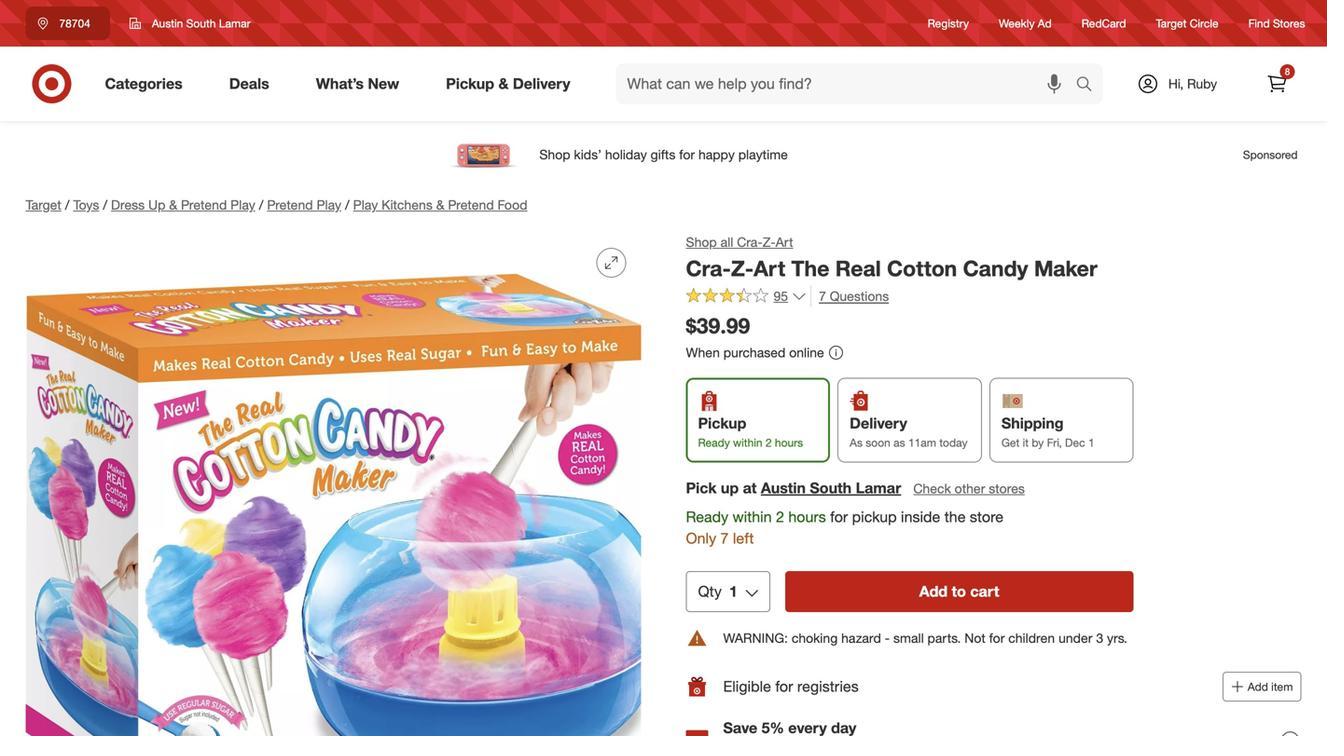 Task type: locate. For each thing, give the bounding box(es) containing it.
pickup
[[446, 75, 494, 93], [698, 414, 747, 433]]

0 horizontal spatial lamar
[[219, 16, 250, 30]]

art up the
[[776, 234, 793, 250]]

0 horizontal spatial play
[[231, 197, 255, 213]]

z- up 95 "link"
[[731, 256, 754, 282]]

hours up pick up at austin south lamar
[[775, 436, 803, 450]]

kitchens
[[382, 197, 433, 213]]

0 vertical spatial 7
[[819, 288, 826, 305]]

z- right all
[[763, 234, 776, 250]]

austin
[[152, 16, 183, 30], [761, 479, 806, 498]]

within
[[733, 436, 763, 450], [733, 508, 772, 526]]

add left the item
[[1248, 681, 1268, 694]]

1 vertical spatial 2
[[776, 508, 784, 526]]

choking
[[792, 631, 838, 647]]

/
[[65, 197, 69, 213], [103, 197, 107, 213], [259, 197, 263, 213], [345, 197, 349, 213]]

pickup right new
[[446, 75, 494, 93]]

south up ready within 2 hours for pickup inside the store only 7 left
[[810, 479, 852, 498]]

for right the "eligible"
[[775, 678, 793, 696]]

not
[[965, 631, 986, 647]]

what's
[[316, 75, 364, 93]]

austin inside dropdown button
[[152, 16, 183, 30]]

1 horizontal spatial for
[[830, 508, 848, 526]]

hours
[[775, 436, 803, 450], [788, 508, 826, 526]]

within up left
[[733, 508, 772, 526]]

1 vertical spatial delivery
[[850, 414, 907, 433]]

check other stores
[[913, 481, 1025, 497]]

0 horizontal spatial 2
[[766, 436, 772, 450]]

add inside button
[[919, 583, 948, 601]]

search button
[[1067, 63, 1112, 108]]

target left "circle" at the top right
[[1156, 16, 1187, 30]]

soon
[[866, 436, 891, 450]]

2 horizontal spatial for
[[989, 631, 1005, 647]]

categories link
[[89, 63, 206, 104]]

food
[[498, 197, 528, 213]]

1 horizontal spatial play
[[317, 197, 341, 213]]

0 horizontal spatial target
[[26, 197, 61, 213]]

pickup ready within 2 hours
[[698, 414, 803, 450]]

0 horizontal spatial add
[[919, 583, 948, 601]]

to
[[952, 583, 966, 601]]

3 / from the left
[[259, 197, 263, 213]]

7 left left
[[721, 530, 729, 548]]

0 vertical spatial art
[[776, 234, 793, 250]]

ready inside ready within 2 hours for pickup inside the store only 7 left
[[686, 508, 729, 526]]

1 horizontal spatial pretend
[[267, 197, 313, 213]]

1 pretend from the left
[[181, 197, 227, 213]]

target / toys / dress up & pretend play / pretend play / play kitchens & pretend food
[[26, 197, 528, 213]]

hi,
[[1168, 76, 1184, 92]]

1 vertical spatial z-
[[731, 256, 754, 282]]

cra-
[[737, 234, 763, 250], [686, 256, 731, 282]]

pickup inside "pickup ready within 2 hours"
[[698, 414, 747, 433]]

ready inside "pickup ready within 2 hours"
[[698, 436, 730, 450]]

0 vertical spatial south
[[186, 16, 216, 30]]

pickup & delivery
[[446, 75, 570, 93]]

0 horizontal spatial 7
[[721, 530, 729, 548]]

pickup up up
[[698, 414, 747, 433]]

delivery
[[513, 75, 570, 93], [850, 414, 907, 433]]

0 horizontal spatial pickup
[[446, 75, 494, 93]]

cra- down shop
[[686, 256, 731, 282]]

ready within 2 hours for pickup inside the store only 7 left
[[686, 508, 1004, 548]]

0 vertical spatial pickup
[[446, 75, 494, 93]]

qty
[[698, 583, 722, 601]]

2 inside "pickup ready within 2 hours"
[[766, 436, 772, 450]]

inside
[[901, 508, 940, 526]]

0 vertical spatial lamar
[[219, 16, 250, 30]]

1 vertical spatial ready
[[686, 508, 729, 526]]

play
[[231, 197, 255, 213], [317, 197, 341, 213], [353, 197, 378, 213]]

0 vertical spatial austin
[[152, 16, 183, 30]]

2 inside ready within 2 hours for pickup inside the store only 7 left
[[776, 508, 784, 526]]

south up deals 'link'
[[186, 16, 216, 30]]

add left to
[[919, 583, 948, 601]]

1 vertical spatial target
[[26, 197, 61, 213]]

pickup for ready
[[698, 414, 747, 433]]

0 vertical spatial within
[[733, 436, 763, 450]]

shop
[[686, 234, 717, 250]]

for right not
[[989, 631, 1005, 647]]

1 horizontal spatial target
[[1156, 16, 1187, 30]]

the
[[945, 508, 966, 526]]

add
[[919, 583, 948, 601], [1248, 681, 1268, 694]]

shop all cra-z-art cra-z-art the real cotton candy maker
[[686, 234, 1098, 282]]

2 up pick up at austin south lamar
[[766, 436, 772, 450]]

parts.
[[928, 631, 961, 647]]

1 vertical spatial hours
[[788, 508, 826, 526]]

hours inside "pickup ready within 2 hours"
[[775, 436, 803, 450]]

target for target circle
[[1156, 16, 1187, 30]]

0 vertical spatial add
[[919, 583, 948, 601]]

pretend
[[181, 197, 227, 213], [267, 197, 313, 213], [448, 197, 494, 213]]

cra-z-art the real cotton candy maker, 1 of 14 image
[[26, 233, 641, 737]]

hours down pick up at austin south lamar
[[788, 508, 826, 526]]

1 vertical spatial pickup
[[698, 414, 747, 433]]

1 horizontal spatial 2
[[776, 508, 784, 526]]

art up 95
[[754, 256, 785, 282]]

lamar up pickup
[[856, 479, 901, 498]]

0 vertical spatial target
[[1156, 16, 1187, 30]]

ready up pick
[[698, 436, 730, 450]]

0 horizontal spatial pretend
[[181, 197, 227, 213]]

within inside "pickup ready within 2 hours"
[[733, 436, 763, 450]]

ready up 'only'
[[686, 508, 729, 526]]

real
[[835, 256, 881, 282]]

hazard
[[841, 631, 881, 647]]

target left toys link at the left top of page
[[26, 197, 61, 213]]

warning:
[[723, 631, 788, 647]]

7 questions
[[819, 288, 889, 305]]

/ left pretend play link
[[259, 197, 263, 213]]

78704
[[59, 16, 90, 30]]

0 vertical spatial 1
[[1088, 436, 1095, 450]]

1
[[1088, 436, 1095, 450], [729, 583, 738, 601]]

lamar
[[219, 16, 250, 30], [856, 479, 901, 498]]

2 horizontal spatial pretend
[[448, 197, 494, 213]]

check
[[913, 481, 951, 497]]

1 horizontal spatial pickup
[[698, 414, 747, 433]]

7 inside ready within 2 hours for pickup inside the store only 7 left
[[721, 530, 729, 548]]

0 vertical spatial cra-
[[737, 234, 763, 250]]

qty 1
[[698, 583, 738, 601]]

1 right qty on the bottom right of page
[[729, 583, 738, 601]]

1 vertical spatial add
[[1248, 681, 1268, 694]]

2 horizontal spatial play
[[353, 197, 378, 213]]

2
[[766, 436, 772, 450], [776, 508, 784, 526]]

0 vertical spatial for
[[830, 508, 848, 526]]

children
[[1008, 631, 1055, 647]]

dec
[[1065, 436, 1085, 450]]

up
[[148, 197, 166, 213]]

0 horizontal spatial south
[[186, 16, 216, 30]]

1 horizontal spatial z-
[[763, 234, 776, 250]]

south inside dropdown button
[[186, 16, 216, 30]]

0 vertical spatial z-
[[763, 234, 776, 250]]

registry
[[928, 16, 969, 30]]

hi, ruby
[[1168, 76, 1217, 92]]

weekly ad
[[999, 16, 1052, 30]]

stores
[[1273, 16, 1305, 30]]

lamar up deals at the top of page
[[219, 16, 250, 30]]

1 vertical spatial within
[[733, 508, 772, 526]]

for
[[830, 508, 848, 526], [989, 631, 1005, 647], [775, 678, 793, 696]]

0 horizontal spatial delivery
[[513, 75, 570, 93]]

0 horizontal spatial for
[[775, 678, 793, 696]]

target circle
[[1156, 16, 1219, 30]]

0 horizontal spatial austin
[[152, 16, 183, 30]]

0 vertical spatial hours
[[775, 436, 803, 450]]

3 play from the left
[[353, 197, 378, 213]]

2 pretend from the left
[[267, 197, 313, 213]]

pickup
[[852, 508, 897, 526]]

it
[[1023, 436, 1029, 450]]

1 vertical spatial cra-
[[686, 256, 731, 282]]

for down austin south lamar button
[[830, 508, 848, 526]]

add inside button
[[1248, 681, 1268, 694]]

1 right dec
[[1088, 436, 1095, 450]]

1 vertical spatial 7
[[721, 530, 729, 548]]

1 horizontal spatial delivery
[[850, 414, 907, 433]]

/ right pretend play link
[[345, 197, 349, 213]]

registry link
[[928, 15, 969, 31]]

austin up 'categories' link
[[152, 16, 183, 30]]

7 down the
[[819, 288, 826, 305]]

advertisement region
[[11, 132, 1316, 177]]

target
[[1156, 16, 1187, 30], [26, 197, 61, 213]]

austin right at
[[761, 479, 806, 498]]

new
[[368, 75, 399, 93]]

dress
[[111, 197, 145, 213]]

within up at
[[733, 436, 763, 450]]

1 horizontal spatial 1
[[1088, 436, 1095, 450]]

0 horizontal spatial 1
[[729, 583, 738, 601]]

/ right toys
[[103, 197, 107, 213]]

0 vertical spatial ready
[[698, 436, 730, 450]]

1 vertical spatial 1
[[729, 583, 738, 601]]

2 down pick up at austin south lamar
[[776, 508, 784, 526]]

ready
[[698, 436, 730, 450], [686, 508, 729, 526]]

lamar inside dropdown button
[[219, 16, 250, 30]]

stores
[[989, 481, 1025, 497]]

1 horizontal spatial add
[[1248, 681, 1268, 694]]

ad
[[1038, 16, 1052, 30]]

1 vertical spatial south
[[810, 479, 852, 498]]

1 horizontal spatial lamar
[[856, 479, 901, 498]]

/ left toys link at the left top of page
[[65, 197, 69, 213]]

1 horizontal spatial austin
[[761, 479, 806, 498]]

1 vertical spatial art
[[754, 256, 785, 282]]

cra- right all
[[737, 234, 763, 250]]

0 vertical spatial 2
[[766, 436, 772, 450]]



Task type: describe. For each thing, give the bounding box(es) containing it.
1 horizontal spatial cra-
[[737, 234, 763, 250]]

8 link
[[1257, 63, 1298, 104]]

pickup for &
[[446, 75, 494, 93]]

redcard
[[1082, 16, 1126, 30]]

pickup & delivery link
[[430, 63, 594, 104]]

circle
[[1190, 16, 1219, 30]]

1 / from the left
[[65, 197, 69, 213]]

delivery as soon as 11am today
[[850, 414, 968, 450]]

pretend play link
[[267, 197, 341, 213]]

cotton
[[887, 256, 957, 282]]

austin south lamar button
[[117, 7, 263, 40]]

left
[[733, 530, 754, 548]]

$39.99
[[686, 313, 750, 339]]

95 link
[[686, 286, 807, 309]]

1 horizontal spatial 7
[[819, 288, 826, 305]]

when purchased online
[[686, 345, 824, 361]]

play kitchens & pretend food link
[[353, 197, 528, 213]]

what's new
[[316, 75, 399, 93]]

target for target / toys / dress up & pretend play / pretend play / play kitchens & pretend food
[[26, 197, 61, 213]]

fri,
[[1047, 436, 1062, 450]]

1 vertical spatial austin
[[761, 479, 806, 498]]

yrs.
[[1107, 631, 1128, 647]]

all
[[721, 234, 733, 250]]

2 horizontal spatial &
[[499, 75, 509, 93]]

95
[[774, 288, 788, 305]]

online
[[789, 345, 824, 361]]

what's new link
[[300, 63, 423, 104]]

pick up at austin south lamar
[[686, 479, 901, 498]]

within inside ready within 2 hours for pickup inside the store only 7 left
[[733, 508, 772, 526]]

purchased
[[724, 345, 786, 361]]

add item button
[[1223, 673, 1302, 702]]

deals
[[229, 75, 269, 93]]

toys link
[[73, 197, 99, 213]]

item
[[1271, 681, 1293, 694]]

0 horizontal spatial cra-
[[686, 256, 731, 282]]

2 vertical spatial for
[[775, 678, 793, 696]]

eligible for registries
[[723, 678, 859, 696]]

deals link
[[213, 63, 293, 104]]

What can we help you find? suggestions appear below search field
[[616, 63, 1081, 104]]

find stores link
[[1248, 15, 1305, 31]]

shipping
[[1002, 414, 1064, 433]]

1 vertical spatial lamar
[[856, 479, 901, 498]]

3
[[1096, 631, 1103, 647]]

add item
[[1248, 681, 1293, 694]]

add for add item
[[1248, 681, 1268, 694]]

when
[[686, 345, 720, 361]]

find
[[1248, 16, 1270, 30]]

11am
[[908, 436, 936, 450]]

1 horizontal spatial south
[[810, 479, 852, 498]]

weekly ad link
[[999, 15, 1052, 31]]

warning: choking hazard - small parts. not for children under 3 yrs.
[[723, 631, 1128, 647]]

1 vertical spatial for
[[989, 631, 1005, 647]]

eligible
[[723, 678, 771, 696]]

3 pretend from the left
[[448, 197, 494, 213]]

today
[[940, 436, 968, 450]]

1 play from the left
[[231, 197, 255, 213]]

check other stores button
[[912, 479, 1026, 499]]

get
[[1002, 436, 1020, 450]]

weekly
[[999, 16, 1035, 30]]

1 horizontal spatial &
[[436, 197, 444, 213]]

the
[[791, 256, 830, 282]]

delivery inside delivery as soon as 11am today
[[850, 414, 907, 433]]

add to cart
[[919, 583, 999, 601]]

0 vertical spatial delivery
[[513, 75, 570, 93]]

as
[[894, 436, 905, 450]]

-
[[885, 631, 890, 647]]

store
[[970, 508, 1004, 526]]

add for add to cart
[[919, 583, 948, 601]]

categories
[[105, 75, 183, 93]]

7 questions link
[[811, 286, 889, 307]]

questions
[[830, 288, 889, 305]]

2 / from the left
[[103, 197, 107, 213]]

other
[[955, 481, 985, 497]]

search
[[1067, 77, 1112, 95]]

small
[[894, 631, 924, 647]]

0 horizontal spatial &
[[169, 197, 177, 213]]

up
[[721, 479, 739, 498]]

target circle link
[[1156, 15, 1219, 31]]

as
[[850, 436, 863, 450]]

hours inside ready within 2 hours for pickup inside the store only 7 left
[[788, 508, 826, 526]]

2 play from the left
[[317, 197, 341, 213]]

1 inside the shipping get it by fri, dec 1
[[1088, 436, 1095, 450]]

for inside ready within 2 hours for pickup inside the store only 7 left
[[830, 508, 848, 526]]

ruby
[[1187, 76, 1217, 92]]

dress up & pretend play link
[[111, 197, 255, 213]]

0 horizontal spatial z-
[[731, 256, 754, 282]]

4 / from the left
[[345, 197, 349, 213]]

pick
[[686, 479, 717, 498]]

registries
[[797, 678, 859, 696]]

toys
[[73, 197, 99, 213]]

austin south lamar button
[[761, 478, 901, 499]]

add to cart button
[[785, 572, 1134, 613]]

by
[[1032, 436, 1044, 450]]

austin south lamar
[[152, 16, 250, 30]]

maker
[[1034, 256, 1098, 282]]

only
[[686, 530, 716, 548]]

find stores
[[1248, 16, 1305, 30]]



Task type: vqa. For each thing, say whether or not it's contained in the screenshot.
LAMAR inside dropdown button
yes



